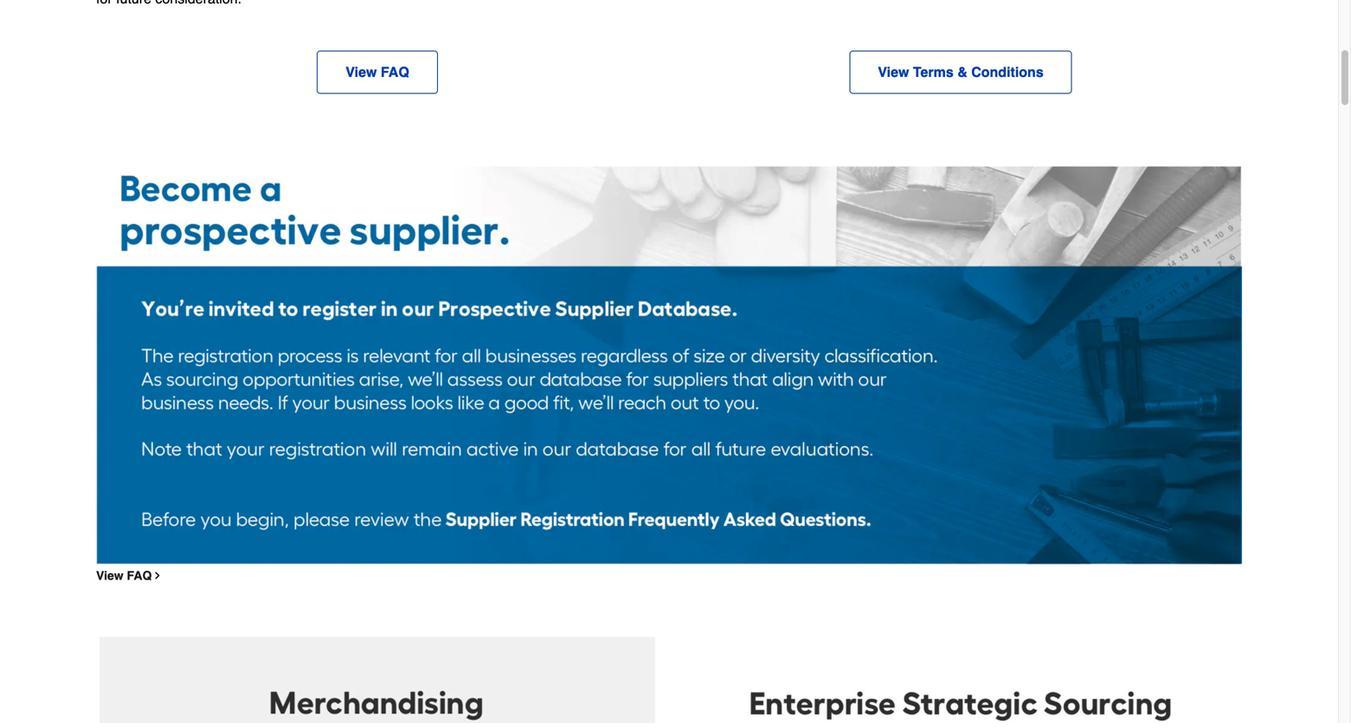 Task type: locate. For each thing, give the bounding box(es) containing it.
view terms & conditions
[[878, 64, 1044, 80]]

chevron right image
[[152, 571, 163, 582]]

1 horizontal spatial view faq
[[346, 64, 409, 80]]

view
[[346, 64, 377, 80], [878, 64, 910, 80], [96, 569, 124, 583]]

terms
[[914, 64, 954, 80]]

1 horizontal spatial faq
[[381, 64, 409, 80]]

view faq
[[346, 64, 409, 80], [96, 569, 152, 583]]

0 horizontal spatial view
[[96, 569, 124, 583]]

0 horizontal spatial faq
[[127, 569, 152, 583]]

1 vertical spatial view faq link
[[96, 569, 163, 583]]

0 vertical spatial view faq
[[346, 64, 409, 80]]

0 horizontal spatial view faq
[[96, 569, 152, 583]]

view faq link
[[317, 51, 438, 94], [96, 569, 163, 583]]

faq
[[381, 64, 409, 80], [127, 569, 152, 583]]

2 horizontal spatial view
[[878, 64, 910, 80]]

1 horizontal spatial view
[[346, 64, 377, 80]]

view for 'view terms & conditions' link
[[878, 64, 910, 80]]

0 horizontal spatial view faq link
[[96, 569, 163, 583]]

&
[[958, 64, 968, 80]]

1 vertical spatial faq
[[127, 569, 152, 583]]

1 vertical spatial view faq
[[96, 569, 152, 583]]

view terms & conditions link
[[850, 51, 1073, 94]]

lowe's merchandising for retail sales are done on an annual or semi-annual basis. image
[[100, 638, 656, 724]]

conditions
[[972, 64, 1044, 80]]

0 vertical spatial view faq link
[[317, 51, 438, 94]]



Task type: describe. For each thing, give the bounding box(es) containing it.
register with our prospective supplier database regardless of size or diversity classification. image
[[96, 167, 1243, 567]]

view for rightmost the view faq link
[[346, 64, 377, 80]]

1 horizontal spatial view faq link
[[317, 51, 438, 94]]

lowe's reviews agreements for non-retail services for 2 to 3 year contracts. image
[[683, 638, 1239, 724]]

0 vertical spatial faq
[[381, 64, 409, 80]]



Task type: vqa. For each thing, say whether or not it's contained in the screenshot.
the bottom FAQ
yes



